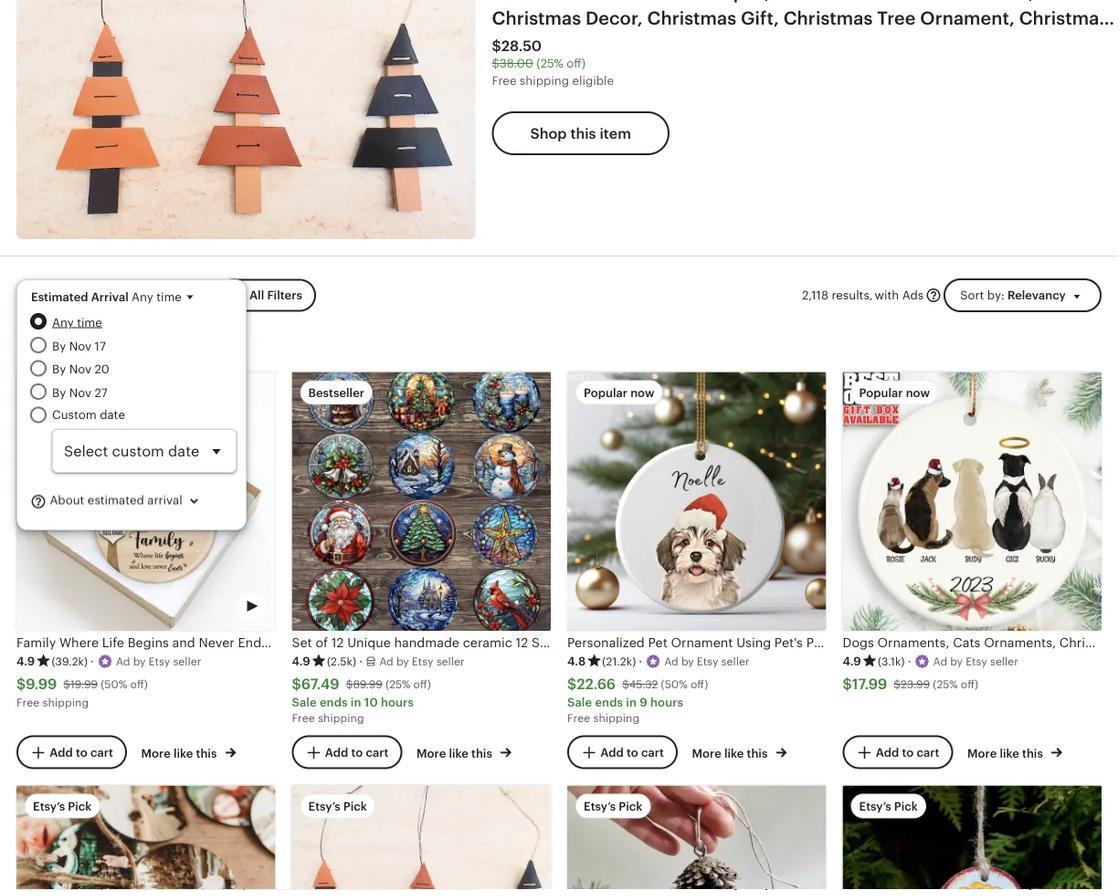 Task type: vqa. For each thing, say whether or not it's contained in the screenshot.
tooltip containing $
no



Task type: describe. For each thing, give the bounding box(es) containing it.
$ down (39.2k)
[[63, 679, 70, 691]]

shipping inside $ 22.66 $ 45.32 (50% off) sale ends in 9 hours free shipping
[[593, 712, 640, 725]]

23.99
[[901, 679, 930, 691]]

3 etsy's pick link from the left
[[567, 786, 826, 891]]

off) for 28.50
[[567, 56, 586, 70]]

free inside $ 67.49 $ 89.99 (25% off) sale ends in 10 hours free shipping
[[292, 712, 315, 725]]

4 a from the left
[[933, 656, 941, 668]]

arrival
[[147, 494, 182, 508]]

more like this link for 9.99
[[141, 743, 236, 762]]

off) for 67.49
[[413, 679, 431, 691]]

a d b y etsy seller for 9.99
[[116, 656, 201, 668]]

d for 9.99
[[123, 656, 130, 668]]

(50% for 22.66
[[661, 679, 688, 691]]

by for by nov 20
[[52, 363, 66, 376]]

b for 67.49
[[396, 656, 403, 668]]

$ left 19.99
[[16, 676, 26, 693]]

in for 22.66
[[626, 696, 637, 710]]

to for 67.49
[[351, 747, 363, 760]]

leather
[[775, 0, 842, 3]]

4 add to cart from the left
[[876, 747, 940, 760]]

17
[[95, 339, 106, 353]]

4 like from the left
[[1000, 747, 1020, 761]]

about estimated arrival
[[47, 494, 182, 508]]

shop
[[530, 125, 567, 141]]

to for 22.66
[[627, 747, 638, 760]]

sale for 67.49
[[292, 696, 317, 710]]

ends for 22.66
[[595, 696, 623, 710]]

$ down 4.8
[[567, 676, 577, 693]]

any time
[[52, 316, 102, 330]]

b for 22.66
[[682, 656, 689, 668]]

4 etsy's pick link from the left
[[843, 786, 1102, 891]]

etsy for 9.99
[[149, 656, 170, 668]]

filters
[[267, 289, 302, 303]]

free inside the $ 28.50 $ 38.00 (25% off) free shipping eligible
[[492, 74, 517, 87]]

off) for 22.66
[[691, 679, 708, 691]]

add for 22.66
[[600, 747, 624, 760]]

tree
[[877, 8, 916, 29]]

seller for 67.49
[[436, 656, 465, 668]]

this for 9.99
[[196, 747, 217, 761]]

$ up 38.00
[[492, 38, 501, 54]]

a d b y etsy seller for 22.66
[[664, 656, 750, 668]]

$ down (2.5k)
[[346, 679, 353, 691]]

1 bestseller from the left
[[33, 386, 89, 400]]

etsy's for personalized maracuya ornament hand painted, passion fruit christmas ornament wood slice, vegan women gift, hanging fruit xmas decorations image
[[859, 800, 891, 814]]

estimated arrival any time
[[31, 290, 182, 304]]

4 more from the left
[[968, 747, 997, 761]]

67.49
[[301, 676, 340, 693]]

$ 67.49 $ 89.99 (25% off) sale ends in 10 hours free shipping
[[292, 676, 431, 725]]

set of 12 unique handmade ceramic 12 stained glass look christmas ornaments, christmas 2023 ornament, christmas decoration,holiday gift idea image
[[292, 372, 551, 631]]

$ left 89.99
[[292, 676, 301, 693]]

y for 22.66
[[688, 656, 694, 668]]

by for by nov 17
[[52, 339, 66, 353]]

christmas ornaments set 3pcs, leather christmas ornament, christmas decor, christmas gift, christmas tree ornament, christmas 2021 link
[[492, 0, 1109, 55]]

by nov 27
[[52, 386, 108, 400]]

by for by nov 27
[[52, 386, 66, 400]]

etsy's pick for engraved single sided custom ornament | engraved single sided personalized photo ornament |custom photo ornament engraved  holiday ornament
[[33, 800, 92, 814]]

all filters
[[249, 289, 302, 303]]

like for 67.49
[[449, 747, 469, 761]]

all
[[249, 289, 264, 303]]

more like this for 67.49
[[417, 747, 495, 761]]

38.00
[[500, 56, 533, 70]]

now for 22.66
[[631, 386, 655, 400]]

1 horizontal spatial any
[[132, 290, 153, 304]]

4 y from the left
[[957, 656, 963, 668]]

with ads
[[875, 289, 924, 302]]

27
[[95, 386, 108, 400]]

etsy's for engraved single sided custom ornament | engraved single sided personalized photo ornament |custom photo ornament engraved  holiday ornament
[[33, 800, 65, 814]]

about estimated arrival button
[[30, 484, 217, 519]]

$ 22.66 $ 45.32 (50% off) sale ends in 9 hours free shipping
[[567, 676, 708, 725]]

seller for 22.66
[[721, 656, 750, 668]]

2021
[[492, 34, 534, 55]]

(3.1k)
[[878, 656, 905, 668]]

4 more like this link from the left
[[968, 743, 1063, 762]]

ads
[[902, 289, 924, 302]]

4 b from the left
[[950, 656, 958, 668]]

9
[[640, 696, 648, 710]]

more for 9.99
[[141, 747, 171, 761]]

$ left 23.99 in the right bottom of the page
[[843, 676, 852, 693]]

(50% for 9.99
[[101, 679, 127, 691]]

more like this for 22.66
[[692, 747, 771, 761]]

9.99
[[26, 676, 57, 693]]

(39.2k)
[[52, 656, 88, 668]]

popular now for 22.66
[[584, 386, 655, 400]]

shipping inside the $ 28.50 $ 38.00 (25% off) free shipping eligible
[[520, 74, 569, 87]]

pick for personalized maracuya ornament hand painted, passion fruit christmas ornament wood slice, vegan women gift, hanging fruit xmas decorations image
[[894, 800, 918, 814]]

hours for 67.49
[[381, 696, 414, 710]]

any time link
[[52, 314, 237, 331]]

more like this link for 67.49
[[417, 743, 512, 762]]

add to cart button for 67.49
[[292, 736, 402, 770]]

10
[[364, 696, 378, 710]]

like for 22.66
[[724, 747, 744, 761]]

etsy for 22.66
[[697, 656, 719, 668]]

4 seller from the left
[[990, 656, 1019, 668]]

more for 22.66
[[692, 747, 722, 761]]

seller for 9.99
[[173, 656, 201, 668]]

to for 9.99
[[76, 747, 88, 760]]

(21.2k)
[[602, 656, 636, 668]]

more like this link for 22.66
[[692, 743, 787, 762]]

family where life begins and never ends personalized 3 inch ceramic christmas ornament with gift box image
[[16, 372, 275, 631]]

1 etsy's pick link from the left
[[16, 786, 275, 891]]

nov for 17
[[69, 339, 91, 353]]

now for 17.99
[[906, 386, 930, 400]]

arrival
[[91, 290, 129, 304]]

estimated
[[31, 290, 88, 304]]

relevancy
[[1008, 288, 1066, 302]]

$ 9.99 $ 19.99 (50% off) free shipping
[[16, 676, 148, 709]]

shipping inside $ 67.49 $ 89.99 (25% off) sale ends in 10 hours free shipping
[[318, 712, 364, 725]]

product video element for engraved single sided custom ornament | engraved single sided personalized photo ornament |custom photo ornament engraved  holiday ornament
[[16, 786, 275, 891]]

nov for 20
[[69, 363, 91, 376]]

by nov 17
[[52, 339, 106, 353]]

45.32
[[629, 679, 658, 691]]

add to cart button for 9.99
[[16, 736, 127, 770]]

free inside the $ 9.99 $ 19.99 (50% off) free shipping
[[16, 697, 40, 709]]

custom date
[[52, 408, 125, 422]]



Task type: locate. For each thing, give the bounding box(es) containing it.
a up "$ 17.99 $ 23.99 (25% off)"
[[933, 656, 941, 668]]

sort by: relevancy
[[960, 288, 1066, 302]]

3 a d b y etsy seller from the left
[[664, 656, 750, 668]]

$ down (3.1k)
[[894, 679, 901, 691]]

3 more like this link from the left
[[692, 743, 787, 762]]

nov
[[69, 339, 91, 353], [69, 363, 91, 376], [69, 386, 91, 400]]

a up the $ 9.99 $ 19.99 (50% off) free shipping
[[116, 656, 124, 668]]

christmas
[[492, 0, 581, 3], [846, 0, 935, 3], [492, 8, 581, 29], [647, 8, 737, 29], [784, 8, 873, 29], [1019, 8, 1109, 29]]

a d b y etsy seller up "$ 17.99 $ 23.99 (25% off)"
[[933, 656, 1019, 668]]

3pcs,
[[722, 0, 770, 3]]

ornament,
[[940, 0, 1034, 3], [920, 8, 1015, 29]]

4.9 up 17.99
[[843, 655, 862, 669]]

sale inside $ 22.66 $ 45.32 (50% off) sale ends in 9 hours free shipping
[[567, 696, 592, 710]]

1 horizontal spatial (50%
[[661, 679, 688, 691]]

(50% inside the $ 9.99 $ 19.99 (50% off) free shipping
[[101, 679, 127, 691]]

0 horizontal spatial popular
[[584, 386, 628, 400]]

0 horizontal spatial (25%
[[386, 679, 411, 691]]

like for 9.99
[[174, 747, 193, 761]]

more up natural pine cone ornaments 10 psc eco christmas hanging decorations image
[[692, 747, 722, 761]]

0 horizontal spatial bestseller
[[33, 386, 89, 400]]

0 horizontal spatial time
[[77, 316, 102, 330]]

1 hours from the left
[[381, 696, 414, 710]]

2 pick from the left
[[343, 800, 367, 814]]

1 nov from the top
[[69, 339, 91, 353]]

1 vertical spatial by
[[52, 363, 66, 376]]

2 · from the left
[[359, 655, 363, 669]]

2 vertical spatial by
[[52, 386, 66, 400]]

product video element for the 'christmas ornaments set 3pcs, leather christmas ornament, christmas decor, christmas gift, christmas tree ornament, christmas 2021' 'image'
[[292, 786, 551, 891]]

2 now from the left
[[906, 386, 930, 400]]

4.9 for 9.99
[[16, 655, 35, 669]]

cart down the $ 9.99 $ 19.99 (50% off) free shipping
[[90, 747, 113, 760]]

(50% inside $ 22.66 $ 45.32 (50% off) sale ends in 9 hours free shipping
[[661, 679, 688, 691]]

2 more like this from the left
[[417, 747, 495, 761]]

2,118
[[802, 289, 829, 302]]

a d b y etsy seller up 89.99
[[379, 656, 465, 668]]

(50%
[[101, 679, 127, 691], [661, 679, 688, 691]]

(25% down 28.50
[[537, 56, 564, 70]]

3 y from the left
[[688, 656, 694, 668]]

1 y from the left
[[140, 656, 146, 668]]

0 horizontal spatial ends
[[320, 696, 348, 710]]

2 ends from the left
[[595, 696, 623, 710]]

1 (50% from the left
[[101, 679, 127, 691]]

3 · from the left
[[639, 655, 643, 669]]

4 etsy from the left
[[966, 656, 988, 668]]

estimated
[[88, 494, 144, 508]]

· right (21.2k)
[[639, 655, 643, 669]]

3 seller from the left
[[721, 656, 750, 668]]

3 to from the left
[[627, 747, 638, 760]]

1 horizontal spatial ends
[[595, 696, 623, 710]]

0 vertical spatial nov
[[69, 339, 91, 353]]

off) right 19.99
[[130, 679, 148, 691]]

christmas ornaments set 3pcs, leather christmas ornament, christmas decor, christmas gift, christmas tree ornament, christmas 2021
[[492, 0, 1109, 55]]

1 horizontal spatial sale
[[567, 696, 592, 710]]

hours inside $ 22.66 $ 45.32 (50% off) sale ends in 9 hours free shipping
[[651, 696, 684, 710]]

2 cart from the left
[[366, 747, 389, 760]]

2 horizontal spatial 4.9
[[843, 655, 862, 669]]

eligible
[[572, 74, 614, 87]]

3 pick from the left
[[619, 800, 643, 814]]

cart for 67.49
[[366, 747, 389, 760]]

y up the $ 9.99 $ 19.99 (50% off) free shipping
[[140, 656, 146, 668]]

1 add to cart button from the left
[[16, 736, 127, 770]]

1 vertical spatial nov
[[69, 363, 91, 376]]

shipping down 19.99
[[43, 697, 89, 709]]

1 a from the left
[[116, 656, 124, 668]]

2 add from the left
[[325, 747, 348, 760]]

19.99
[[70, 679, 98, 691]]

in
[[351, 696, 361, 710], [626, 696, 637, 710]]

(25%
[[537, 56, 564, 70], [386, 679, 411, 691], [933, 679, 958, 691]]

by down any time
[[52, 339, 66, 353]]

2 b from the left
[[396, 656, 403, 668]]

2 more like this link from the left
[[417, 743, 512, 762]]

(25% right 89.99
[[386, 679, 411, 691]]

y
[[140, 656, 146, 668], [403, 656, 409, 668], [688, 656, 694, 668], [957, 656, 963, 668]]

sort
[[960, 288, 984, 302]]

now
[[631, 386, 655, 400], [906, 386, 930, 400]]

3 a from the left
[[664, 656, 672, 668]]

off) inside the $ 9.99 $ 19.99 (50% off) free shipping
[[130, 679, 148, 691]]

(50% right 45.32
[[661, 679, 688, 691]]

a up 89.99
[[379, 656, 387, 668]]

a d b y etsy seller up $ 22.66 $ 45.32 (50% off) sale ends in 9 hours free shipping
[[664, 656, 750, 668]]

4.9 up the 9.99
[[16, 655, 35, 669]]

3 like from the left
[[724, 747, 744, 761]]

more up personalized maracuya ornament hand painted, passion fruit christmas ornament wood slice, vegan women gift, hanging fruit xmas decorations image
[[968, 747, 997, 761]]

0 horizontal spatial popular now
[[584, 386, 655, 400]]

4 etsy's pick from the left
[[859, 800, 918, 814]]

· for 22.66
[[639, 655, 643, 669]]

1 more from the left
[[141, 747, 171, 761]]

22.66
[[577, 676, 616, 693]]

hours inside $ 67.49 $ 89.99 (25% off) sale ends in 10 hours free shipping
[[381, 696, 414, 710]]

free
[[492, 74, 517, 87], [16, 697, 40, 709], [292, 712, 315, 725], [567, 712, 590, 725]]

free down 38.00
[[492, 74, 517, 87]]

(25% inside the $ 28.50 $ 38.00 (25% off) free shipping eligible
[[537, 56, 564, 70]]

1 4.9 from the left
[[16, 655, 35, 669]]

1 seller from the left
[[173, 656, 201, 668]]

etsy's pick for personalized maracuya ornament hand painted, passion fruit christmas ornament wood slice, vegan women gift, hanging fruit xmas decorations image
[[859, 800, 918, 814]]

any up any time link
[[132, 290, 153, 304]]

add to cart
[[49, 747, 113, 760], [325, 747, 389, 760], [600, 747, 664, 760], [876, 747, 940, 760]]

free down 67.49
[[292, 712, 315, 725]]

4 etsy's from the left
[[859, 800, 891, 814]]

this for 22.66
[[747, 747, 768, 761]]

(25% for 67.49
[[386, 679, 411, 691]]

popular
[[584, 386, 628, 400], [859, 386, 903, 400]]

ends inside $ 22.66 $ 45.32 (50% off) sale ends in 9 hours free shipping
[[595, 696, 623, 710]]

y for 9.99
[[140, 656, 146, 668]]

3 by from the top
[[52, 386, 66, 400]]

2 popular now from the left
[[859, 386, 930, 400]]

1 vertical spatial ornament,
[[920, 8, 1015, 29]]

product video element
[[16, 372, 275, 631], [16, 786, 275, 891], [292, 786, 551, 891], [567, 786, 826, 891], [843, 786, 1102, 891]]

2 bestseller from the left
[[308, 386, 365, 400]]

1 pick from the left
[[68, 800, 92, 814]]

this
[[571, 125, 596, 141], [196, 747, 217, 761], [472, 747, 492, 761], [747, 747, 768, 761], [1022, 747, 1043, 761]]

in inside $ 67.49 $ 89.99 (25% off) sale ends in 10 hours free shipping
[[351, 696, 361, 710]]

3 b from the left
[[682, 656, 689, 668]]

1 a d b y etsy seller from the left
[[116, 656, 201, 668]]

cart for 22.66
[[641, 747, 664, 760]]

a d b y etsy seller
[[116, 656, 201, 668], [379, 656, 465, 668], [664, 656, 750, 668], [933, 656, 1019, 668]]

1 horizontal spatial time
[[156, 290, 182, 304]]

pick for natural pine cone ornaments 10 psc eco christmas hanging decorations image
[[619, 800, 643, 814]]

2 horizontal spatial (25%
[[933, 679, 958, 691]]

(2.5k)
[[327, 656, 356, 668]]

· for 67.49
[[359, 655, 363, 669]]

4.9
[[16, 655, 35, 669], [292, 655, 311, 669], [843, 655, 862, 669]]

4 a d b y etsy seller from the left
[[933, 656, 1019, 668]]

add to cart button down "$ 17.99 $ 23.99 (25% off)"
[[843, 736, 953, 770]]

this for 67.49
[[472, 747, 492, 761]]

seller
[[173, 656, 201, 668], [436, 656, 465, 668], [721, 656, 750, 668], [990, 656, 1019, 668]]

to down the $ 9.99 $ 19.99 (50% off) free shipping
[[76, 747, 88, 760]]

0 vertical spatial by
[[52, 339, 66, 353]]

results,
[[832, 289, 873, 302]]

4 more like this from the left
[[968, 747, 1046, 761]]

b up "$ 17.99 $ 23.99 (25% off)"
[[950, 656, 958, 668]]

a for 9.99
[[116, 656, 124, 668]]

0 horizontal spatial (50%
[[101, 679, 127, 691]]

etsy's pick for natural pine cone ornaments 10 psc eco christmas hanging decorations image
[[584, 800, 643, 814]]

nov left 20
[[69, 363, 91, 376]]

ends for 67.49
[[320, 696, 348, 710]]

product video element for natural pine cone ornaments 10 psc eco christmas hanging decorations image
[[567, 786, 826, 891]]

free down the 9.99
[[16, 697, 40, 709]]

$ inside "$ 17.99 $ 23.99 (25% off)"
[[894, 679, 901, 691]]

1 etsy's from the left
[[33, 800, 65, 814]]

add to cart down 23.99 in the right bottom of the page
[[876, 747, 940, 760]]

1 horizontal spatial hours
[[651, 696, 684, 710]]

add to cart down the $ 9.99 $ 19.99 (50% off) free shipping
[[49, 747, 113, 760]]

4.8
[[567, 655, 586, 669]]

time up any time link
[[156, 290, 182, 304]]

sale down 22.66
[[567, 696, 592, 710]]

shop this item link
[[492, 111, 670, 155]]

like
[[174, 747, 193, 761], [449, 747, 469, 761], [724, 747, 744, 761], [1000, 747, 1020, 761]]

gift,
[[741, 8, 779, 29]]

shop this item
[[530, 125, 631, 141]]

by nov 20 link
[[52, 360, 237, 378]]

add to cart button for 22.66
[[567, 736, 678, 770]]

· right (3.1k)
[[908, 655, 912, 669]]

2 sale from the left
[[567, 696, 592, 710]]

add to cart button down the $ 9.99 $ 19.99 (50% off) free shipping
[[16, 736, 127, 770]]

any down estimated
[[52, 316, 74, 330]]

off) inside $ 67.49 $ 89.99 (25% off) sale ends in 10 hours free shipping
[[413, 679, 431, 691]]

2 to from the left
[[351, 747, 363, 760]]

3 d from the left
[[672, 656, 679, 668]]

add to cart for 67.49
[[325, 747, 389, 760]]

pick
[[68, 800, 92, 814], [343, 800, 367, 814], [619, 800, 643, 814], [894, 800, 918, 814]]

89.99
[[353, 679, 383, 691]]

b for 9.99
[[133, 656, 140, 668]]

custom
[[52, 408, 97, 422]]

cart down 9
[[641, 747, 664, 760]]

(50% right 19.99
[[101, 679, 127, 691]]

off) inside the $ 28.50 $ 38.00 (25% off) free shipping eligible
[[567, 56, 586, 70]]

add to cart button
[[16, 736, 127, 770], [292, 736, 402, 770], [567, 736, 678, 770], [843, 736, 953, 770]]

pick for the 'christmas ornaments set 3pcs, leather christmas ornament, christmas decor, christmas gift, christmas tree ornament, christmas 2021' 'image'
[[343, 800, 367, 814]]

1 horizontal spatial (25%
[[537, 56, 564, 70]]

4 add to cart button from the left
[[843, 736, 953, 770]]

1 horizontal spatial bestseller
[[308, 386, 365, 400]]

2 nov from the top
[[69, 363, 91, 376]]

3 nov from the top
[[69, 386, 91, 400]]

etsy for 67.49
[[412, 656, 434, 668]]

in inside $ 22.66 $ 45.32 (50% off) sale ends in 9 hours free shipping
[[626, 696, 637, 710]]

0 horizontal spatial sale
[[292, 696, 317, 710]]

add down $ 67.49 $ 89.99 (25% off) sale ends in 10 hours free shipping
[[325, 747, 348, 760]]

hours right 9
[[651, 696, 684, 710]]

add to cart for 9.99
[[49, 747, 113, 760]]

set
[[688, 0, 718, 3]]

any
[[132, 290, 153, 304], [52, 316, 74, 330]]

2 like from the left
[[449, 747, 469, 761]]

hours for 22.66
[[651, 696, 684, 710]]

1 more like this from the left
[[141, 747, 220, 761]]

a d b y etsy seller up the $ 9.99 $ 19.99 (50% off) free shipping
[[116, 656, 201, 668]]

add to cart button down $ 67.49 $ 89.99 (25% off) sale ends in 10 hours free shipping
[[292, 736, 402, 770]]

4 · from the left
[[908, 655, 912, 669]]

decor,
[[586, 8, 643, 29]]

by up custom
[[52, 386, 66, 400]]

1 sale from the left
[[292, 696, 317, 710]]

free down 22.66
[[567, 712, 590, 725]]

0 horizontal spatial hours
[[381, 696, 414, 710]]

nov left 27
[[69, 386, 91, 400]]

select an estimated delivery date option group
[[30, 314, 237, 473]]

28.50
[[501, 38, 542, 54]]

sale
[[292, 696, 317, 710], [567, 696, 592, 710]]

etsy's pick
[[33, 800, 92, 814], [308, 800, 367, 814], [584, 800, 643, 814], [859, 800, 918, 814]]

· right (39.2k)
[[91, 655, 94, 669]]

time
[[156, 290, 182, 304], [77, 316, 102, 330]]

y up $ 67.49 $ 89.99 (25% off) sale ends in 10 hours free shipping
[[403, 656, 409, 668]]

a for 67.49
[[379, 656, 387, 668]]

cart
[[90, 747, 113, 760], [366, 747, 389, 760], [641, 747, 664, 760], [917, 747, 940, 760]]

2 etsy's pick link from the left
[[292, 786, 551, 891]]

0 vertical spatial time
[[156, 290, 182, 304]]

0 horizontal spatial now
[[631, 386, 655, 400]]

2 etsy from the left
[[412, 656, 434, 668]]

3 add from the left
[[600, 747, 624, 760]]

nov left 17
[[69, 339, 91, 353]]

4.9 up 67.49
[[292, 655, 311, 669]]

d up $ 67.49 $ 89.99 (25% off) sale ends in 10 hours free shipping
[[387, 656, 394, 668]]

etsy up $ 67.49 $ 89.99 (25% off) sale ends in 10 hours free shipping
[[412, 656, 434, 668]]

product video element for personalized maracuya ornament hand painted, passion fruit christmas ornament wood slice, vegan women gift, hanging fruit xmas decorations image
[[843, 786, 1102, 891]]

1 by from the top
[[52, 339, 66, 353]]

1 add from the left
[[49, 747, 73, 760]]

b up $ 22.66 $ 45.32 (50% off) sale ends in 9 hours free shipping
[[682, 656, 689, 668]]

2 vertical spatial nov
[[69, 386, 91, 400]]

off) right 89.99
[[413, 679, 431, 691]]

d for 22.66
[[672, 656, 679, 668]]

d
[[123, 656, 130, 668], [387, 656, 394, 668], [672, 656, 679, 668], [941, 656, 948, 668]]

etsy's for natural pine cone ornaments 10 psc eco christmas hanging decorations image
[[584, 800, 616, 814]]

sale for 22.66
[[567, 696, 592, 710]]

all filters button
[[216, 279, 316, 312]]

off) inside $ 22.66 $ 45.32 (50% off) sale ends in 9 hours free shipping
[[691, 679, 708, 691]]

· right (2.5k)
[[359, 655, 363, 669]]

off) for 17.99
[[961, 679, 979, 691]]

1 d from the left
[[123, 656, 130, 668]]

d up "$ 17.99 $ 23.99 (25% off)"
[[941, 656, 948, 668]]

to down $ 22.66 $ 45.32 (50% off) sale ends in 9 hours free shipping
[[627, 747, 638, 760]]

1 etsy from the left
[[149, 656, 170, 668]]

a
[[116, 656, 124, 668], [379, 656, 387, 668], [664, 656, 672, 668], [933, 656, 941, 668]]

by nov 17 link
[[52, 337, 237, 355]]

1 like from the left
[[174, 747, 193, 761]]

17.99
[[852, 676, 888, 693]]

popular for 22.66
[[584, 386, 628, 400]]

3 4.9 from the left
[[843, 655, 862, 669]]

20
[[95, 363, 110, 376]]

· for 17.99
[[908, 655, 912, 669]]

to down $ 67.49 $ 89.99 (25% off) sale ends in 10 hours free shipping
[[351, 747, 363, 760]]

a for 22.66
[[664, 656, 672, 668]]

more
[[141, 747, 171, 761], [417, 747, 446, 761], [692, 747, 722, 761], [968, 747, 997, 761]]

d up $ 22.66 $ 45.32 (50% off) sale ends in 9 hours free shipping
[[672, 656, 679, 668]]

1 vertical spatial any
[[52, 316, 74, 330]]

etsy's
[[33, 800, 65, 814], [308, 800, 340, 814], [584, 800, 616, 814], [859, 800, 891, 814]]

engraved single sided custom ornament | engraved single sided personalized photo ornament |custom photo ornament engraved  holiday ornament image
[[16, 786, 275, 891]]

more up engraved single sided custom ornament | engraved single sided personalized photo ornament |custom photo ornament engraved  holiday ornament
[[141, 747, 171, 761]]

(25% inside $ 67.49 $ 89.99 (25% off) sale ends in 10 hours free shipping
[[386, 679, 411, 691]]

2 popular from the left
[[859, 386, 903, 400]]

2 seller from the left
[[436, 656, 465, 668]]

y for 67.49
[[403, 656, 409, 668]]

2 etsy's pick from the left
[[308, 800, 367, 814]]

off) inside "$ 17.99 $ 23.99 (25% off)"
[[961, 679, 979, 691]]

off) right 23.99 in the right bottom of the page
[[961, 679, 979, 691]]

(25% for 17.99
[[933, 679, 958, 691]]

ends inside $ 67.49 $ 89.99 (25% off) sale ends in 10 hours free shipping
[[320, 696, 348, 710]]

any inside select an estimated delivery date option group
[[52, 316, 74, 330]]

cart down 10
[[366, 747, 389, 760]]

shipping down 22.66
[[593, 712, 640, 725]]

4 to from the left
[[902, 747, 914, 760]]

(25% for 28.50
[[537, 56, 564, 70]]

cart down 23.99 in the right bottom of the page
[[917, 747, 940, 760]]

1 horizontal spatial now
[[906, 386, 930, 400]]

in left 10
[[351, 696, 361, 710]]

1 horizontal spatial popular
[[859, 386, 903, 400]]

hours
[[381, 696, 414, 710], [651, 696, 684, 710]]

add down 17.99
[[876, 747, 899, 760]]

personalized maracuya ornament hand painted, passion fruit christmas ornament wood slice, vegan women gift, hanging fruit xmas decorations image
[[843, 786, 1102, 891]]

popular for 17.99
[[859, 386, 903, 400]]

3 more from the left
[[692, 747, 722, 761]]

4 d from the left
[[941, 656, 948, 668]]

add for 67.49
[[325, 747, 348, 760]]

·
[[91, 655, 94, 669], [359, 655, 363, 669], [639, 655, 643, 669], [908, 655, 912, 669]]

3 etsy from the left
[[697, 656, 719, 668]]

personalized pet ornament using pet's photo + name - custom ornament christmas dog ornament personalized dog ornament custom dog image
[[567, 372, 826, 631]]

0 vertical spatial ornament,
[[940, 0, 1034, 3]]

etsy's for the 'christmas ornaments set 3pcs, leather christmas ornament, christmas decor, christmas gift, christmas tree ornament, christmas 2021' 'image'
[[308, 800, 340, 814]]

with
[[875, 289, 899, 302]]

$ 17.99 $ 23.99 (25% off)
[[843, 676, 979, 693]]

sale inside $ 67.49 $ 89.99 (25% off) sale ends in 10 hours free shipping
[[292, 696, 317, 710]]

1 · from the left
[[91, 655, 94, 669]]

time up by nov 17
[[77, 316, 102, 330]]

cart for 9.99
[[90, 747, 113, 760]]

shipping inside the $ 9.99 $ 19.99 (50% off) free shipping
[[43, 697, 89, 709]]

pick for engraved single sided custom ornament | engraved single sided personalized photo ornament |custom photo ornament engraved  holiday ornament
[[68, 800, 92, 814]]

more for 67.49
[[417, 747, 446, 761]]

1 horizontal spatial in
[[626, 696, 637, 710]]

etsy up $ 22.66 $ 45.32 (50% off) sale ends in 9 hours free shipping
[[697, 656, 719, 668]]

1 vertical spatial time
[[77, 316, 102, 330]]

dogs ornaments, cats ornaments, christmas tree ornament, pets holiday ornament, christmas ornament, cat dog ornament, pet lover gift, _235 image
[[843, 372, 1102, 631]]

add
[[49, 747, 73, 760], [325, 747, 348, 760], [600, 747, 624, 760], [876, 747, 899, 760]]

more like this link
[[141, 743, 236, 762], [417, 743, 512, 762], [692, 743, 787, 762], [968, 743, 1063, 762]]

ends down 67.49
[[320, 696, 348, 710]]

about
[[50, 494, 84, 508]]

off) for 9.99
[[130, 679, 148, 691]]

2 etsy's from the left
[[308, 800, 340, 814]]

add to cart for 22.66
[[600, 747, 664, 760]]

0 horizontal spatial in
[[351, 696, 361, 710]]

etsy's pick link
[[16, 786, 275, 891], [292, 786, 551, 891], [567, 786, 826, 891], [843, 786, 1102, 891]]

a d b y etsy seller for 67.49
[[379, 656, 465, 668]]

(25% inside "$ 17.99 $ 23.99 (25% off)"
[[933, 679, 958, 691]]

b up the $ 9.99 $ 19.99 (50% off) free shipping
[[133, 656, 140, 668]]

y up $ 22.66 $ 45.32 (50% off) sale ends in 9 hours free shipping
[[688, 656, 694, 668]]

2 y from the left
[[403, 656, 409, 668]]

in for 67.49
[[351, 696, 361, 710]]

2 add to cart from the left
[[325, 747, 389, 760]]

a right (21.2k)
[[664, 656, 672, 668]]

b
[[133, 656, 140, 668], [396, 656, 403, 668], [682, 656, 689, 668], [950, 656, 958, 668]]

shipping down 67.49
[[318, 712, 364, 725]]

off) up eligible
[[567, 56, 586, 70]]

y up "$ 17.99 $ 23.99 (25% off)"
[[957, 656, 963, 668]]

4 add from the left
[[876, 747, 899, 760]]

ornaments
[[586, 0, 684, 3]]

sale down 67.49
[[292, 696, 317, 710]]

etsy up "$ 17.99 $ 23.99 (25% off)"
[[966, 656, 988, 668]]

date
[[100, 408, 125, 422]]

shipping down 38.00
[[520, 74, 569, 87]]

time inside select an estimated delivery date option group
[[77, 316, 102, 330]]

2 4.9 from the left
[[292, 655, 311, 669]]

add down $ 22.66 $ 45.32 (50% off) sale ends in 9 hours free shipping
[[600, 747, 624, 760]]

1 cart from the left
[[90, 747, 113, 760]]

by nov 27 link
[[52, 384, 237, 402]]

4.9 for 67.49
[[292, 655, 311, 669]]

1 more like this link from the left
[[141, 743, 236, 762]]

2 add to cart button from the left
[[292, 736, 402, 770]]

1 now from the left
[[631, 386, 655, 400]]

add down the $ 9.99 $ 19.99 (50% off) free shipping
[[49, 747, 73, 760]]

3 add to cart from the left
[[600, 747, 664, 760]]

2 hours from the left
[[651, 696, 684, 710]]

1 popular from the left
[[584, 386, 628, 400]]

popular now for 17.99
[[859, 386, 930, 400]]

by:
[[988, 288, 1005, 302]]

2,118 results,
[[802, 289, 873, 302]]

0 horizontal spatial any
[[52, 316, 74, 330]]

add for 9.99
[[49, 747, 73, 760]]

add to cart down 9
[[600, 747, 664, 760]]

shipping
[[520, 74, 569, 87], [43, 697, 89, 709], [318, 712, 364, 725], [593, 712, 640, 725]]

2 in from the left
[[626, 696, 637, 710]]

1 b from the left
[[133, 656, 140, 668]]

hours right 10
[[381, 696, 414, 710]]

ends down 22.66
[[595, 696, 623, 710]]

3 etsy's from the left
[[584, 800, 616, 814]]

2 more from the left
[[417, 747, 446, 761]]

product video element for the family where life begins and never ends personalized 3 inch ceramic christmas ornament with gift box image at the left of the page
[[16, 372, 275, 631]]

christmas ornaments set 3pcs, leather christmas ornament, christmas decor, christmas gift, christmas tree ornament, christmas 2021 image
[[292, 786, 551, 891]]

etsy right (39.2k)
[[149, 656, 170, 668]]

more up the 'christmas ornaments set 3pcs, leather christmas ornament, christmas decor, christmas gift, christmas tree ornament, christmas 2021' 'image'
[[417, 747, 446, 761]]

item
[[600, 125, 631, 141]]

4 cart from the left
[[917, 747, 940, 760]]

etsy's pick for the 'christmas ornaments set 3pcs, leather christmas ornament, christmas decor, christmas gift, christmas tree ornament, christmas 2021' 'image'
[[308, 800, 367, 814]]

free inside $ 22.66 $ 45.32 (50% off) sale ends in 9 hours free shipping
[[567, 712, 590, 725]]

d for 67.49
[[387, 656, 394, 668]]

by nov 20
[[52, 363, 110, 376]]

3 add to cart button from the left
[[567, 736, 678, 770]]

bestseller
[[33, 386, 89, 400], [308, 386, 365, 400]]

off) right 45.32
[[691, 679, 708, 691]]

1 horizontal spatial popular now
[[859, 386, 930, 400]]

d up the $ 9.99 $ 19.99 (50% off) free shipping
[[123, 656, 130, 668]]

natural pine cone ornaments 10 psc eco christmas hanging decorations image
[[567, 786, 826, 891]]

to down 23.99 in the right bottom of the page
[[902, 747, 914, 760]]

1 horizontal spatial 4.9
[[292, 655, 311, 669]]

2 (50% from the left
[[661, 679, 688, 691]]

0 horizontal spatial 4.9
[[16, 655, 35, 669]]

(25% right 23.99 in the right bottom of the page
[[933, 679, 958, 691]]

by down by nov 17
[[52, 363, 66, 376]]

nov for 27
[[69, 386, 91, 400]]

3 cart from the left
[[641, 747, 664, 760]]

4 pick from the left
[[894, 800, 918, 814]]

2 d from the left
[[387, 656, 394, 668]]

in left 9
[[626, 696, 637, 710]]

0 vertical spatial any
[[132, 290, 153, 304]]

add to cart down 10
[[325, 747, 389, 760]]

$ down (21.2k)
[[622, 679, 629, 691]]

more like this for 9.99
[[141, 747, 220, 761]]

$ down '2021'
[[492, 56, 500, 70]]

3 more like this from the left
[[692, 747, 771, 761]]

1 popular now from the left
[[584, 386, 655, 400]]

b up $ 67.49 $ 89.99 (25% off) sale ends in 10 hours free shipping
[[396, 656, 403, 668]]

$ 28.50 $ 38.00 (25% off) free shipping eligible
[[492, 38, 614, 87]]



